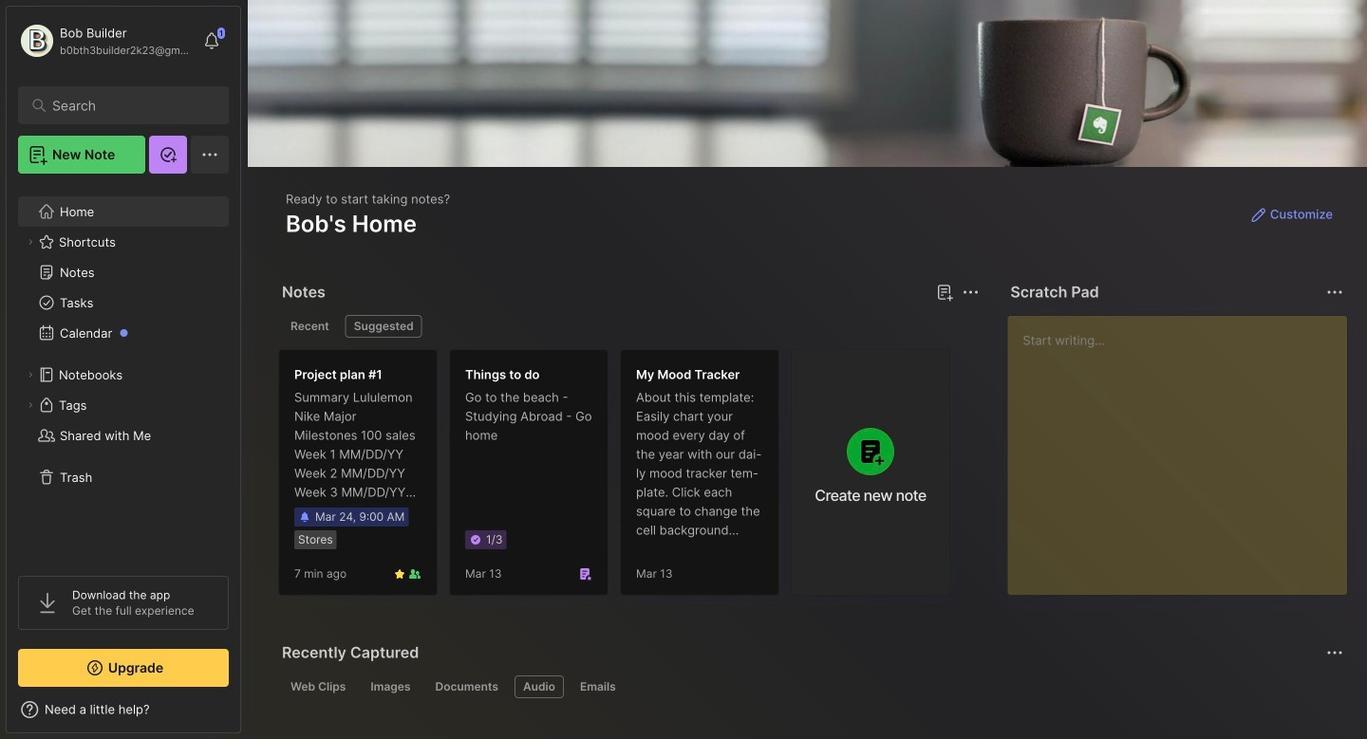 Task type: describe. For each thing, give the bounding box(es) containing it.
Start writing… text field
[[1023, 316, 1347, 580]]

expand tags image
[[25, 400, 36, 411]]

main element
[[0, 0, 247, 740]]

expand notebooks image
[[25, 369, 36, 381]]

1 more actions field from the left
[[958, 279, 984, 306]]

Account field
[[18, 22, 194, 60]]

1 tab list from the top
[[282, 315, 977, 338]]

click to collapse image
[[240, 705, 254, 728]]

tree inside main element
[[7, 185, 240, 559]]

none search field inside main element
[[52, 94, 204, 117]]

Search text field
[[52, 97, 204, 115]]

2 tab list from the top
[[282, 676, 1341, 699]]

more actions image
[[960, 281, 982, 304]]



Task type: locate. For each thing, give the bounding box(es) containing it.
row group
[[278, 350, 962, 608]]

WHAT'S NEW field
[[7, 695, 240, 726]]

2 more actions field from the left
[[1322, 279, 1349, 306]]

More actions field
[[958, 279, 984, 306], [1322, 279, 1349, 306]]

0 horizontal spatial more actions field
[[958, 279, 984, 306]]

1 horizontal spatial more actions field
[[1322, 279, 1349, 306]]

None search field
[[52, 94, 204, 117]]

tree
[[7, 185, 240, 559]]

1 vertical spatial tab list
[[282, 676, 1341, 699]]

tab list
[[282, 315, 977, 338], [282, 676, 1341, 699]]

0 vertical spatial tab list
[[282, 315, 977, 338]]

more actions image
[[1324, 281, 1347, 304]]

tab
[[282, 315, 338, 338], [345, 315, 422, 338], [282, 676, 355, 699], [362, 676, 419, 699], [427, 676, 507, 699], [515, 676, 564, 699], [572, 676, 625, 699]]



Task type: vqa. For each thing, say whether or not it's contained in the screenshot.
EXPAND NOTEBOOKS image
yes



